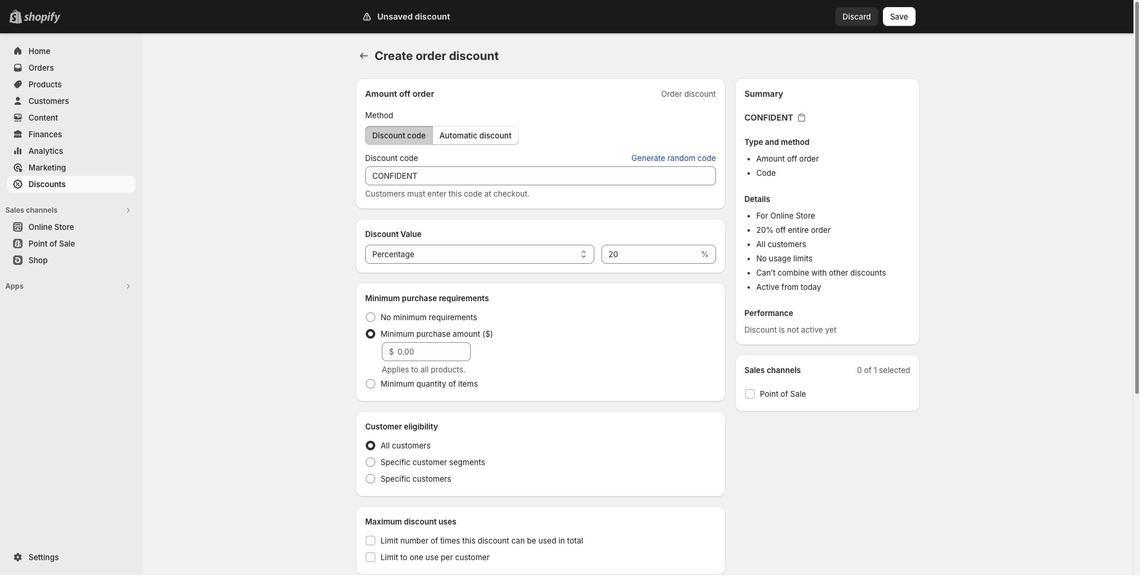 Task type: locate. For each thing, give the bounding box(es) containing it.
None text field
[[365, 166, 716, 185], [602, 245, 699, 264], [365, 166, 716, 185], [602, 245, 699, 264]]

shopify image
[[24, 12, 61, 24]]

0.00 text field
[[398, 342, 471, 361]]



Task type: vqa. For each thing, say whether or not it's contained in the screenshot.
text field
yes



